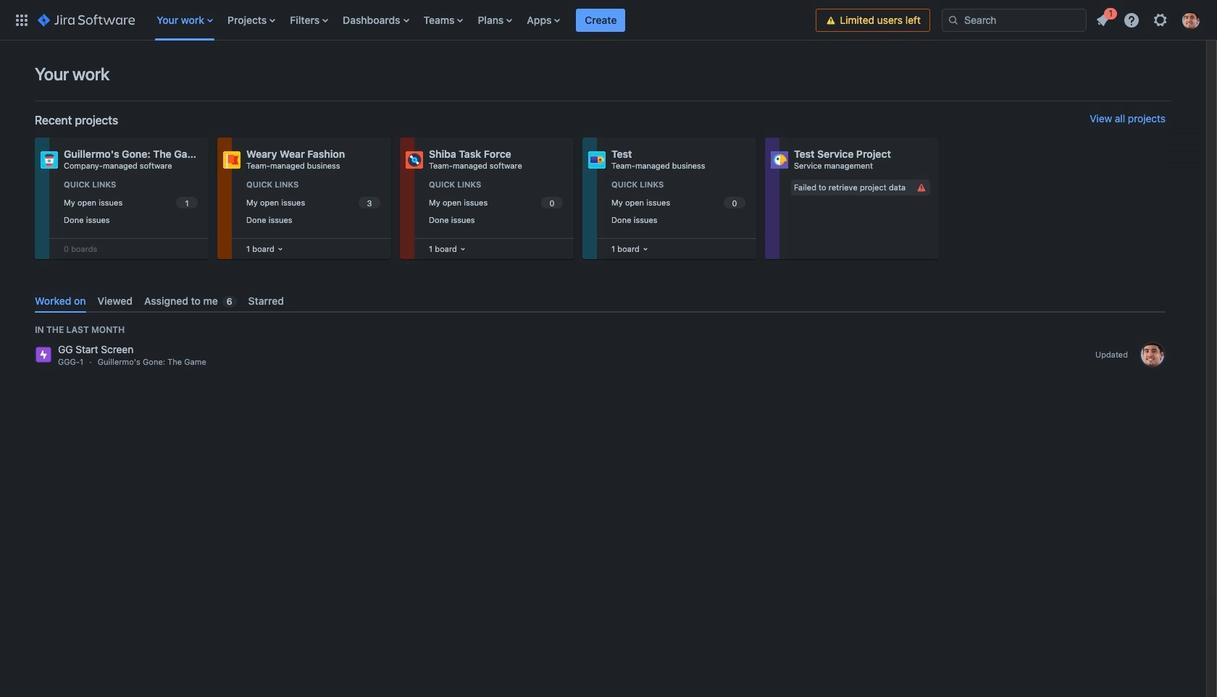 Task type: locate. For each thing, give the bounding box(es) containing it.
search image
[[948, 14, 960, 26]]

2 board image from the left
[[640, 244, 651, 255]]

jira software image
[[38, 11, 135, 29], [38, 11, 135, 29]]

1 horizontal spatial board image
[[640, 244, 651, 255]]

None search field
[[942, 8, 1087, 32]]

1 horizontal spatial list item
[[1090, 5, 1118, 32]]

list item
[[576, 0, 626, 40], [1090, 5, 1118, 32]]

primary element
[[9, 0, 816, 40]]

0 horizontal spatial board image
[[457, 244, 469, 255]]

banner
[[0, 0, 1218, 41]]

board image
[[275, 244, 286, 255]]

tab list
[[29, 289, 1172, 313]]

board image
[[457, 244, 469, 255], [640, 244, 651, 255]]

notifications image
[[1094, 11, 1112, 29]]

list
[[149, 0, 816, 40], [1090, 5, 1209, 33]]

appswitcher icon image
[[13, 11, 30, 29]]

help image
[[1123, 11, 1141, 29]]



Task type: describe. For each thing, give the bounding box(es) containing it.
your profile and settings image
[[1183, 11, 1200, 29]]

settings image
[[1152, 11, 1170, 29]]

0 horizontal spatial list item
[[576, 0, 626, 40]]

1 board image from the left
[[457, 244, 469, 255]]

Search field
[[942, 8, 1087, 32]]

0 horizontal spatial list
[[149, 0, 816, 40]]

1 horizontal spatial list
[[1090, 5, 1209, 33]]



Task type: vqa. For each thing, say whether or not it's contained in the screenshot.
first 1 hour ago from the top of the page
no



